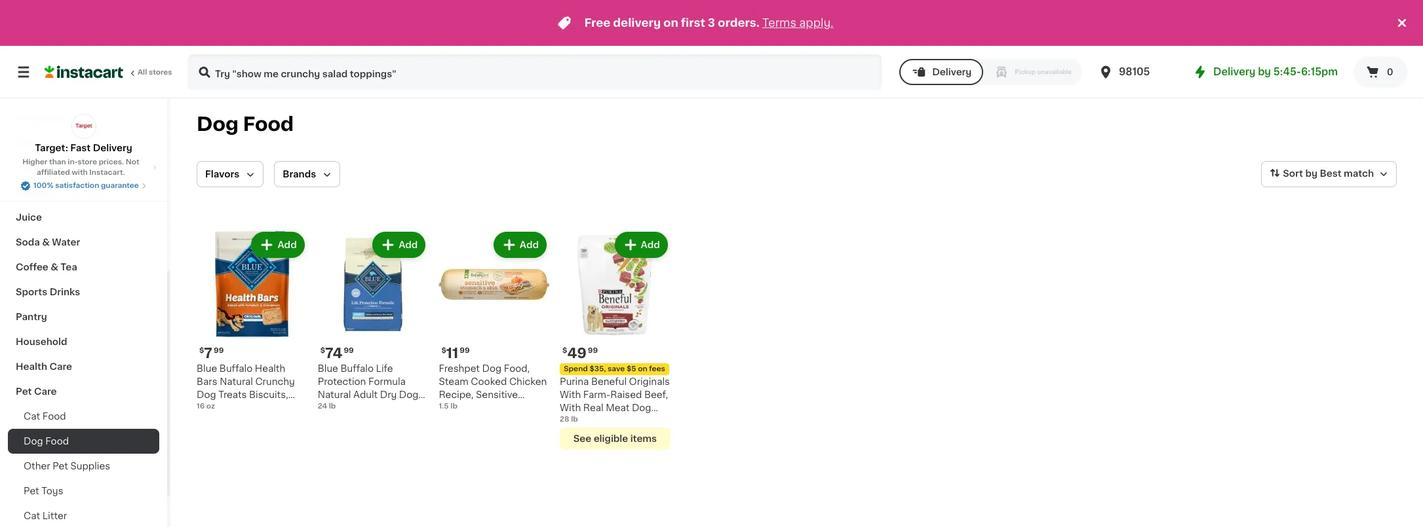 Task type: vqa. For each thing, say whether or not it's contained in the screenshot.


Task type: locate. For each thing, give the bounding box(es) containing it.
by inside 'field'
[[1306, 169, 1318, 178]]

0 vertical spatial chicken
[[509, 377, 547, 387]]

delivery by 5:45-6:15pm
[[1214, 67, 1338, 77]]

1 vertical spatial natural
[[318, 391, 351, 400]]

$ for 74
[[320, 347, 325, 355]]

1 vertical spatial with
[[560, 404, 581, 413]]

with up 28 lb
[[560, 404, 581, 413]]

blue buffalo health bars natural crunchy dog treats biscuits, pumpkin & cinnamon
[[197, 364, 296, 413]]

sensitive
[[476, 391, 518, 400]]

99 right "74"
[[344, 347, 354, 355]]

1 vertical spatial chicken
[[346, 404, 384, 413]]

0 vertical spatial cat
[[24, 412, 40, 422]]

pet
[[16, 388, 32, 397], [53, 462, 68, 471], [24, 487, 39, 496]]

cat for cat food
[[24, 412, 40, 422]]

health up pet care
[[16, 363, 47, 372]]

99 inside $ 74 99
[[344, 347, 354, 355]]

1 vertical spatial care
[[34, 388, 57, 397]]

meat down raised
[[606, 404, 630, 413]]

0 vertical spatial meat
[[16, 89, 40, 98]]

store
[[78, 159, 97, 166]]

chicken inside freshpet dog food, steam cooked chicken recipe, sensitive stomach & skin
[[509, 377, 547, 387]]

$ up freshpet
[[442, 347, 446, 355]]

99 for 49
[[588, 347, 598, 355]]

than
[[49, 159, 66, 166]]

$ inside $ 11 99
[[442, 347, 446, 355]]

spend $35, save $5 on fees
[[564, 366, 665, 373]]

buffalo up treats
[[220, 364, 253, 374]]

frozen
[[16, 138, 48, 148]]

biscuits,
[[249, 391, 288, 400]]

2 vertical spatial pet
[[24, 487, 39, 496]]

99 for 7
[[214, 347, 224, 355]]

blue inside blue buffalo life protection formula natural adult dry dog food, chicken and brown rice
[[318, 364, 338, 374]]

& right soda
[[42, 238, 50, 247]]

target: fast delivery logo image
[[71, 114, 96, 139]]

dry
[[380, 391, 397, 400]]

$ inside $ 7 99
[[199, 347, 204, 355]]

flavors button
[[197, 161, 264, 188]]

1 buffalo from the left
[[220, 364, 253, 374]]

pet right other
[[53, 462, 68, 471]]

pet down the health care
[[16, 388, 32, 397]]

add
[[278, 241, 297, 250], [399, 241, 418, 250], [520, 241, 539, 250], [641, 241, 660, 250]]

1 horizontal spatial meat
[[606, 404, 630, 413]]

dog up cooked
[[482, 364, 502, 374]]

food up brands on the top left of page
[[243, 115, 294, 134]]

soda
[[16, 238, 40, 247]]

0 horizontal spatial by
[[1258, 67, 1271, 77]]

& up cream
[[42, 89, 50, 98]]

1 cat from the top
[[24, 412, 40, 422]]

add button for 74
[[374, 233, 424, 257]]

dog food down cat food
[[24, 437, 69, 447]]

see
[[574, 435, 592, 444]]

on left first
[[664, 18, 679, 28]]

1 add from the left
[[278, 241, 297, 250]]

pet left toys
[[24, 487, 39, 496]]

on right $5
[[638, 366, 648, 373]]

drinks
[[50, 288, 80, 297]]

None search field
[[188, 54, 883, 90]]

0 horizontal spatial lb
[[329, 403, 336, 410]]

brands
[[283, 170, 316, 179]]

0 vertical spatial food,
[[504, 364, 530, 374]]

food up "see"
[[560, 417, 584, 426]]

dog food inside dog food link
[[24, 437, 69, 447]]

dog up the and at the left of page
[[399, 391, 419, 400]]

2 horizontal spatial delivery
[[1214, 67, 1256, 77]]

4 product group from the left
[[560, 229, 671, 450]]

100% satisfaction guarantee
[[34, 182, 139, 189]]

99 right 7
[[214, 347, 224, 355]]

cat left litter at left bottom
[[24, 512, 40, 521]]

1 add button from the left
[[253, 233, 303, 257]]

& inside freshpet dog food, steam cooked chicken recipe, sensitive stomach & skin
[[483, 404, 490, 413]]

2 add button from the left
[[374, 233, 424, 257]]

with down the 'purina' on the left bottom
[[560, 391, 581, 400]]

household link
[[8, 330, 159, 355]]

1 horizontal spatial delivery
[[933, 68, 972, 77]]

1 horizontal spatial blue
[[318, 364, 338, 374]]

2 with from the top
[[560, 404, 581, 413]]

flavors
[[205, 170, 239, 179]]

coffee & tea link
[[8, 255, 159, 280]]

& for meat
[[42, 89, 50, 98]]

3 product group from the left
[[439, 229, 550, 413]]

& down treats
[[239, 404, 247, 413]]

1 vertical spatial dog food
[[24, 437, 69, 447]]

lb right 1.5
[[451, 403, 458, 410]]

$ up protection
[[320, 347, 325, 355]]

2 horizontal spatial lb
[[571, 416, 578, 423]]

delivery
[[613, 18, 661, 28]]

service type group
[[900, 59, 1083, 85]]

1 horizontal spatial dog food
[[197, 115, 294, 134]]

1 horizontal spatial food,
[[504, 364, 530, 374]]

natural up 24 lb
[[318, 391, 351, 400]]

2 buffalo from the left
[[341, 364, 374, 374]]

product group containing 7
[[197, 229, 307, 413]]

1 horizontal spatial on
[[664, 18, 679, 28]]

best
[[1320, 169, 1342, 178]]

1 $ from the left
[[199, 347, 204, 355]]

sports
[[16, 288, 47, 297]]

buffalo up protection
[[341, 364, 374, 374]]

16
[[197, 403, 205, 410]]

2 blue from the left
[[318, 364, 338, 374]]

product group
[[197, 229, 307, 413], [318, 229, 428, 426], [439, 229, 550, 413], [560, 229, 671, 450]]

orders.
[[718, 18, 760, 28]]

dog up other
[[24, 437, 43, 447]]

product group containing 11
[[439, 229, 550, 413]]

$5
[[627, 366, 636, 373]]

$ up bars
[[199, 347, 204, 355]]

buffalo inside blue buffalo health bars natural crunchy dog treats biscuits, pumpkin & cinnamon
[[220, 364, 253, 374]]

limited time offer region
[[0, 0, 1395, 46]]

pumpkin
[[197, 404, 237, 413]]

0 horizontal spatial natural
[[220, 377, 253, 387]]

0 horizontal spatial chicken
[[346, 404, 384, 413]]

health inside blue buffalo health bars natural crunchy dog treats biscuits, pumpkin & cinnamon
[[255, 364, 285, 374]]

3 add button from the left
[[495, 233, 546, 257]]

stomach
[[439, 404, 480, 413]]

$35,
[[590, 366, 606, 373]]

99 inside $ 7 99
[[214, 347, 224, 355]]

food, up brown
[[318, 404, 344, 413]]

add button
[[253, 233, 303, 257], [374, 233, 424, 257], [495, 233, 546, 257], [616, 233, 667, 257]]

care down household
[[49, 363, 72, 372]]

1 vertical spatial meat
[[606, 404, 630, 413]]

delivery button
[[900, 59, 984, 85]]

affiliated
[[37, 169, 70, 176]]

$ 74 99
[[320, 347, 354, 360]]

health care link
[[8, 355, 159, 380]]

spend
[[564, 366, 588, 373]]

life
[[376, 364, 393, 374]]

seafood
[[52, 89, 92, 98]]

dog food up the flavors "dropdown button"
[[197, 115, 294, 134]]

toys
[[41, 487, 63, 496]]

2 99 from the left
[[344, 347, 354, 355]]

buffalo inside blue buffalo life protection formula natural adult dry dog food, chicken and brown rice
[[341, 364, 374, 374]]

delivery inside button
[[933, 68, 972, 77]]

0 vertical spatial care
[[49, 363, 72, 372]]

1 blue from the left
[[197, 364, 217, 374]]

1 vertical spatial food,
[[318, 404, 344, 413]]

food, inside blue buffalo life protection formula natural adult dry dog food, chicken and brown rice
[[318, 404, 344, 413]]

bakery link
[[8, 155, 159, 180]]

blue up bars
[[197, 364, 217, 374]]

99 inside $ 11 99
[[460, 347, 470, 355]]

$ inside $ 49 99
[[563, 347, 567, 355]]

natural up treats
[[220, 377, 253, 387]]

by left 5:45-
[[1258, 67, 1271, 77]]

0 vertical spatial pet
[[16, 388, 32, 397]]

by right sort
[[1306, 169, 1318, 178]]

4 $ from the left
[[563, 347, 567, 355]]

0 horizontal spatial buffalo
[[220, 364, 253, 374]]

0
[[1387, 68, 1394, 77]]

1 99 from the left
[[214, 347, 224, 355]]

0 vertical spatial by
[[1258, 67, 1271, 77]]

food
[[243, 115, 294, 134], [42, 412, 66, 422], [560, 417, 584, 426], [45, 437, 69, 447]]

3 add from the left
[[520, 241, 539, 250]]

99 right 49
[[588, 347, 598, 355]]

terms apply. link
[[763, 18, 834, 28]]

chicken
[[509, 377, 547, 387], [346, 404, 384, 413]]

1 horizontal spatial lb
[[451, 403, 458, 410]]

food inside purina beneful originals with farm-raised beef, with real meat dog food
[[560, 417, 584, 426]]

99 right 11
[[460, 347, 470, 355]]

supplies
[[70, 462, 110, 471]]

rice
[[349, 417, 370, 426]]

health
[[16, 363, 47, 372], [255, 364, 285, 374]]

dog up 16 oz at bottom left
[[197, 391, 216, 400]]

Search field
[[189, 55, 881, 89]]

0 horizontal spatial on
[[638, 366, 648, 373]]

dog inside blue buffalo life protection formula natural adult dry dog food, chicken and brown rice
[[399, 391, 419, 400]]

1 horizontal spatial natural
[[318, 391, 351, 400]]

2 cat from the top
[[24, 512, 40, 521]]

1 horizontal spatial health
[[255, 364, 285, 374]]

meat
[[16, 89, 40, 98], [606, 404, 630, 413]]

cat for cat litter
[[24, 512, 40, 521]]

buffalo for 7
[[220, 364, 253, 374]]

chicken up sensitive
[[509, 377, 547, 387]]

bakery
[[16, 163, 49, 172]]

instacart logo image
[[45, 64, 123, 80]]

cinnamon
[[249, 404, 296, 413]]

2 product group from the left
[[318, 229, 428, 426]]

delivery
[[1214, 67, 1256, 77], [933, 68, 972, 77], [93, 144, 132, 153]]

99
[[214, 347, 224, 355], [344, 347, 354, 355], [460, 347, 470, 355], [588, 347, 598, 355]]

100%
[[34, 182, 53, 189]]

0 horizontal spatial blue
[[197, 364, 217, 374]]

coffee & tea
[[16, 263, 77, 272]]

blue down "74"
[[318, 364, 338, 374]]

0 vertical spatial dog food
[[197, 115, 294, 134]]

& left skin
[[483, 404, 490, 413]]

0 horizontal spatial meat
[[16, 89, 40, 98]]

care up cat food
[[34, 388, 57, 397]]

oz
[[206, 403, 215, 410]]

cat inside cat food link
[[24, 412, 40, 422]]

fees
[[649, 366, 665, 373]]

sort by
[[1283, 169, 1318, 178]]

0 horizontal spatial health
[[16, 363, 47, 372]]

eligible
[[594, 435, 628, 444]]

99 inside $ 49 99
[[588, 347, 598, 355]]

beef,
[[644, 391, 668, 400]]

chicken down the adult
[[346, 404, 384, 413]]

blue inside blue buffalo health bars natural crunchy dog treats biscuits, pumpkin & cinnamon
[[197, 364, 217, 374]]

0 vertical spatial with
[[560, 391, 581, 400]]

49
[[567, 347, 587, 360]]

4 99 from the left
[[588, 347, 598, 355]]

cat inside "cat litter" link
[[24, 512, 40, 521]]

by for sort
[[1306, 169, 1318, 178]]

satisfaction
[[55, 182, 99, 189]]

lb right 28
[[571, 416, 578, 423]]

1 horizontal spatial chicken
[[509, 377, 547, 387]]

1 product group from the left
[[197, 229, 307, 413]]

care
[[49, 363, 72, 372], [34, 388, 57, 397]]

lb right 24
[[329, 403, 336, 410]]

1 vertical spatial cat
[[24, 512, 40, 521]]

0 vertical spatial on
[[664, 18, 679, 28]]

cat down pet care
[[24, 412, 40, 422]]

3 $ from the left
[[442, 347, 446, 355]]

& left tea
[[51, 263, 58, 272]]

purina beneful originals with farm-raised beef, with real meat dog food
[[560, 377, 670, 426]]

food, up cooked
[[504, 364, 530, 374]]

0 horizontal spatial dog food
[[24, 437, 69, 447]]

food, inside freshpet dog food, steam cooked chicken recipe, sensitive stomach & skin
[[504, 364, 530, 374]]

crunchy
[[255, 377, 295, 387]]

health up crunchy
[[255, 364, 285, 374]]

0 button
[[1354, 56, 1408, 88]]

2 add from the left
[[399, 241, 418, 250]]

bars
[[197, 377, 217, 387]]

0 horizontal spatial food,
[[318, 404, 344, 413]]

$ inside $ 74 99
[[320, 347, 325, 355]]

meat up the ice
[[16, 89, 40, 98]]

1 horizontal spatial by
[[1306, 169, 1318, 178]]

3 99 from the left
[[460, 347, 470, 355]]

add for 7
[[278, 241, 297, 250]]

0 vertical spatial natural
[[220, 377, 253, 387]]

free delivery on first 3 orders. terms apply.
[[585, 18, 834, 28]]

$ up the spend on the left bottom of the page
[[563, 347, 567, 355]]

dog up flavors
[[197, 115, 239, 134]]

1 horizontal spatial buffalo
[[341, 364, 374, 374]]

real
[[583, 404, 604, 413]]

1 vertical spatial by
[[1306, 169, 1318, 178]]

$ for 11
[[442, 347, 446, 355]]

freshpet
[[439, 364, 480, 374]]

$ for 7
[[199, 347, 204, 355]]

dog down beef,
[[632, 404, 651, 413]]

2 $ from the left
[[320, 347, 325, 355]]



Task type: describe. For each thing, give the bounding box(es) containing it.
6:15pm
[[1302, 67, 1338, 77]]

pet care link
[[8, 380, 159, 405]]

other pet supplies
[[24, 462, 110, 471]]

& inside blue buffalo health bars natural crunchy dog treats biscuits, pumpkin & cinnamon
[[239, 404, 247, 413]]

5:45-
[[1274, 67, 1302, 77]]

health care
[[16, 363, 72, 372]]

lb for 11
[[451, 403, 458, 410]]

99 for 74
[[344, 347, 354, 355]]

16 oz
[[197, 403, 215, 410]]

Best match Sort by field
[[1262, 161, 1397, 188]]

raised
[[611, 391, 642, 400]]

sort
[[1283, 169, 1304, 178]]

all stores
[[138, 69, 172, 76]]

foods
[[50, 138, 79, 148]]

food down pet care
[[42, 412, 66, 422]]

higher
[[22, 159, 47, 166]]

care for pet care
[[34, 388, 57, 397]]

natural inside blue buffalo health bars natural crunchy dog treats biscuits, pumpkin & cinnamon
[[220, 377, 253, 387]]

on inside "limited time offer" region
[[664, 18, 679, 28]]

other pet supplies link
[[8, 454, 159, 479]]

target: fast delivery link
[[35, 114, 132, 155]]

99 for 11
[[460, 347, 470, 355]]

dog inside blue buffalo health bars natural crunchy dog treats biscuits, pumpkin & cinnamon
[[197, 391, 216, 400]]

higher than in-store prices. not affiliated with instacart. link
[[10, 157, 157, 178]]

dog inside freshpet dog food, steam cooked chicken recipe, sensitive stomach & skin
[[482, 364, 502, 374]]

in-
[[68, 159, 78, 166]]

pet for pet toys
[[24, 487, 39, 496]]

match
[[1344, 169, 1374, 178]]

guarantee
[[101, 182, 139, 189]]

food up the other pet supplies
[[45, 437, 69, 447]]

fast
[[70, 144, 91, 153]]

pantry link
[[8, 305, 159, 330]]

see eligible items button
[[560, 428, 671, 450]]

1 with from the top
[[560, 391, 581, 400]]

best match
[[1320, 169, 1374, 178]]

buffalo for 74
[[341, 364, 374, 374]]

11
[[446, 347, 459, 360]]

prices.
[[99, 159, 124, 166]]

soda & water
[[16, 238, 80, 247]]

items
[[631, 435, 657, 444]]

water
[[52, 238, 80, 247]]

soda & water link
[[8, 230, 159, 255]]

& for soda
[[42, 238, 50, 247]]

100% satisfaction guarantee button
[[20, 178, 147, 191]]

product group containing 49
[[560, 229, 671, 450]]

1.5
[[439, 403, 449, 410]]

originals
[[629, 377, 670, 387]]

dog food link
[[8, 429, 159, 454]]

brown
[[318, 417, 347, 426]]

4 add from the left
[[641, 241, 660, 250]]

freshpet dog food, steam cooked chicken recipe, sensitive stomach & skin
[[439, 364, 547, 413]]

blue for 7
[[197, 364, 217, 374]]

1 vertical spatial on
[[638, 366, 648, 373]]

74
[[325, 347, 343, 360]]

meat & seafood link
[[8, 81, 159, 106]]

chicken inside blue buffalo life protection formula natural adult dry dog food, chicken and brown rice
[[346, 404, 384, 413]]

add for 11
[[520, 241, 539, 250]]

24 lb
[[318, 403, 336, 410]]

blue buffalo life protection formula natural adult dry dog food, chicken and brown rice
[[318, 364, 419, 426]]

tea
[[61, 263, 77, 272]]

protection
[[318, 377, 366, 387]]

blue for 74
[[318, 364, 338, 374]]

and
[[386, 404, 403, 413]]

dog inside purina beneful originals with farm-raised beef, with real meat dog food
[[632, 404, 651, 413]]

delivery for delivery
[[933, 68, 972, 77]]

save
[[608, 366, 625, 373]]

first
[[681, 18, 705, 28]]

$ 11 99
[[442, 347, 470, 360]]

juice link
[[8, 205, 159, 230]]

24
[[318, 403, 327, 410]]

$ 49 99
[[563, 347, 598, 360]]

natural inside blue buffalo life protection formula natural adult dry dog food, chicken and brown rice
[[318, 391, 351, 400]]

pet care
[[16, 388, 57, 397]]

instacart.
[[89, 169, 125, 176]]

skin
[[492, 404, 512, 413]]

4 add button from the left
[[616, 233, 667, 257]]

adult
[[353, 391, 378, 400]]

ice
[[16, 113, 30, 123]]

1 vertical spatial pet
[[53, 462, 68, 471]]

pet toys link
[[8, 479, 159, 504]]

treats
[[218, 391, 247, 400]]

$ for 49
[[563, 347, 567, 355]]

lb for 74
[[329, 403, 336, 410]]

pet for pet care
[[16, 388, 32, 397]]

meat inside purina beneful originals with farm-raised beef, with real meat dog food
[[606, 404, 630, 413]]

pantry
[[16, 313, 47, 322]]

1.5 lb
[[439, 403, 458, 410]]

add button for 7
[[253, 233, 303, 257]]

& for coffee
[[51, 263, 58, 272]]

steam
[[439, 377, 469, 387]]

sports drinks link
[[8, 280, 159, 305]]

terms
[[763, 18, 797, 28]]

by for delivery
[[1258, 67, 1271, 77]]

28 lb
[[560, 416, 578, 423]]

3
[[708, 18, 715, 28]]

sports drinks
[[16, 288, 80, 297]]

farm-
[[583, 391, 611, 400]]

98105 button
[[1098, 54, 1177, 90]]

see eligible items
[[574, 435, 657, 444]]

not
[[126, 159, 139, 166]]

add for 74
[[399, 241, 418, 250]]

cat food
[[24, 412, 66, 422]]

cheese link
[[8, 180, 159, 205]]

target: fast delivery
[[35, 144, 132, 153]]

care for health care
[[49, 363, 72, 372]]

higher than in-store prices. not affiliated with instacart.
[[22, 159, 139, 176]]

delivery for delivery by 5:45-6:15pm
[[1214, 67, 1256, 77]]

all
[[138, 69, 147, 76]]

frozen foods link
[[8, 130, 159, 155]]

product group containing 74
[[318, 229, 428, 426]]

7
[[204, 347, 212, 360]]

28
[[560, 416, 569, 423]]

add button for 11
[[495, 233, 546, 257]]

0 horizontal spatial delivery
[[93, 144, 132, 153]]



